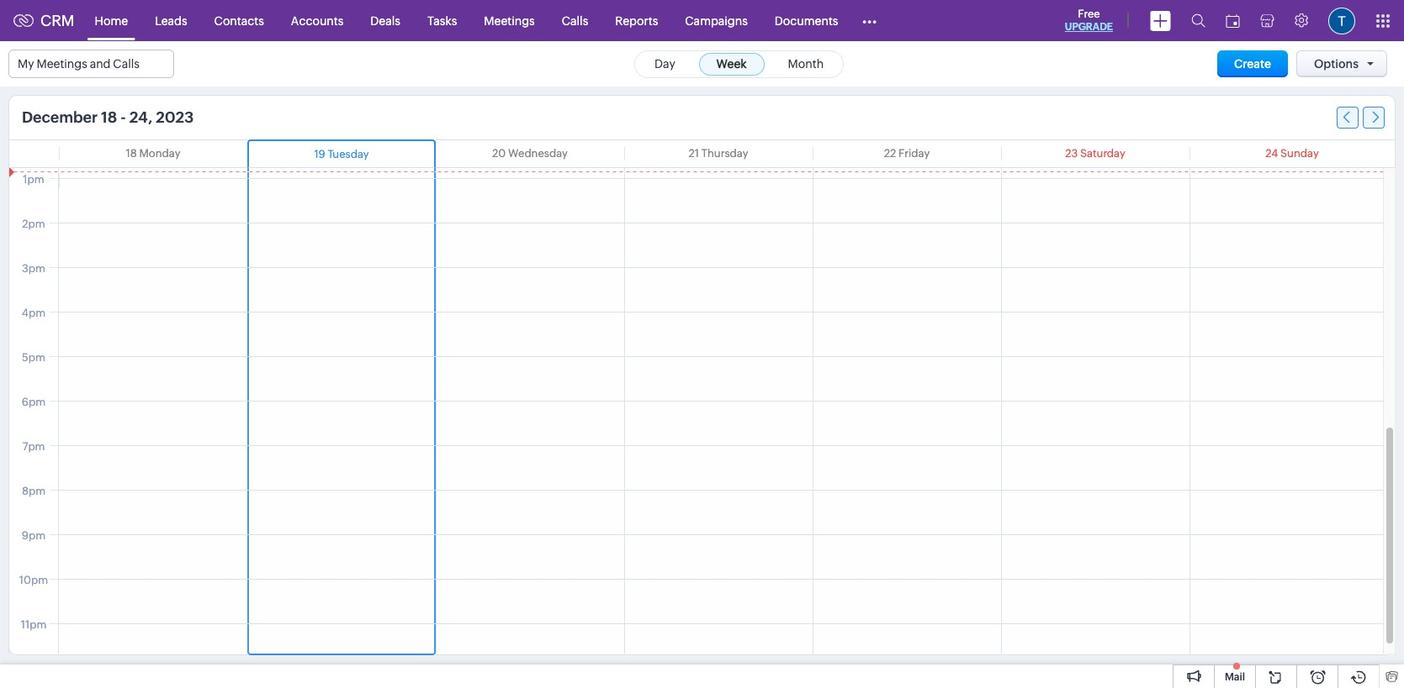 Task type: describe. For each thing, give the bounding box(es) containing it.
0 vertical spatial meetings
[[484, 14, 535, 27]]

tuesday
[[328, 148, 369, 161]]

wednesday
[[508, 147, 568, 160]]

mail
[[1225, 672, 1245, 684]]

deals link
[[357, 0, 414, 41]]

24 sunday
[[1265, 147, 1319, 160]]

19 tuesday
[[314, 148, 369, 161]]

crm
[[40, 12, 75, 29]]

Other Modules field
[[852, 7, 888, 34]]

1 horizontal spatial 18
[[126, 147, 137, 160]]

20
[[492, 147, 506, 160]]

0 horizontal spatial 18
[[101, 109, 117, 126]]

24
[[1265, 147, 1278, 160]]

contacts link
[[201, 0, 277, 41]]

20 wednesday
[[492, 147, 568, 160]]

free
[[1078, 8, 1100, 20]]

home
[[95, 14, 128, 27]]

reports link
[[602, 0, 672, 41]]

19
[[314, 148, 325, 161]]

21
[[689, 147, 699, 160]]

profile image
[[1328, 7, 1355, 34]]

december
[[22, 109, 98, 126]]

week
[[716, 57, 747, 70]]

5pm
[[22, 352, 45, 364]]

leads
[[155, 14, 187, 27]]

24,
[[129, 109, 152, 126]]

22
[[884, 147, 896, 160]]

accounts
[[291, 14, 343, 27]]

documents
[[775, 14, 838, 27]]

create menu element
[[1140, 0, 1181, 41]]

4pm
[[22, 307, 46, 320]]

december 18 - 24, 2023
[[22, 109, 194, 126]]

day link
[[637, 53, 693, 75]]

calendar image
[[1226, 14, 1240, 27]]

reports
[[615, 14, 658, 27]]

campaigns
[[685, 14, 748, 27]]

1 vertical spatial calls
[[113, 57, 140, 71]]

and
[[90, 57, 111, 71]]

3pm
[[22, 262, 45, 275]]

friday
[[898, 147, 930, 160]]

0 vertical spatial calls
[[562, 14, 588, 27]]

8pm
[[22, 485, 45, 498]]



Task type: vqa. For each thing, say whether or not it's contained in the screenshot.
Calls to the bottom
yes



Task type: locate. For each thing, give the bounding box(es) containing it.
month
[[788, 57, 824, 70]]

campaigns link
[[672, 0, 761, 41]]

18
[[101, 109, 117, 126], [126, 147, 137, 160]]

monday
[[139, 147, 180, 160]]

1 vertical spatial 18
[[126, 147, 137, 160]]

create menu image
[[1150, 11, 1171, 31]]

18 left monday
[[126, 147, 137, 160]]

2pm
[[22, 218, 45, 230]]

week link
[[699, 53, 764, 75]]

23
[[1065, 147, 1078, 160]]

deals
[[370, 14, 400, 27]]

-
[[120, 109, 126, 126]]

crm link
[[13, 12, 75, 29]]

tasks
[[427, 14, 457, 27]]

11pm
[[21, 619, 47, 632]]

home link
[[81, 0, 141, 41]]

saturday
[[1080, 147, 1125, 160]]

profile element
[[1318, 0, 1365, 41]]

1pm
[[23, 173, 44, 186]]

6pm
[[22, 396, 46, 409]]

10pm
[[19, 575, 48, 587]]

free upgrade
[[1065, 8, 1113, 33]]

calls right and
[[113, 57, 140, 71]]

my
[[18, 57, 34, 71]]

documents link
[[761, 0, 852, 41]]

18 left -
[[101, 109, 117, 126]]

thursday
[[701, 147, 748, 160]]

search element
[[1181, 0, 1216, 41]]

21 thursday
[[689, 147, 748, 160]]

sunday
[[1280, 147, 1319, 160]]

1 horizontal spatial meetings
[[484, 14, 535, 27]]

month link
[[770, 53, 841, 75]]

2023
[[156, 109, 194, 126]]

22 friday
[[884, 147, 930, 160]]

contacts
[[214, 14, 264, 27]]

day
[[654, 57, 675, 70]]

leads link
[[141, 0, 201, 41]]

9pm
[[22, 530, 46, 543]]

options
[[1314, 57, 1359, 71]]

calls link
[[548, 0, 602, 41]]

my meetings and calls
[[18, 57, 140, 71]]

0 horizontal spatial calls
[[113, 57, 140, 71]]

calls
[[562, 14, 588, 27], [113, 57, 140, 71]]

calls left reports link
[[562, 14, 588, 27]]

7pm
[[22, 441, 45, 453]]

meetings
[[484, 14, 535, 27], [37, 57, 87, 71]]

meetings link
[[471, 0, 548, 41]]

1 vertical spatial meetings
[[37, 57, 87, 71]]

23 saturday
[[1065, 147, 1125, 160]]

upgrade
[[1065, 21, 1113, 33]]

search image
[[1191, 13, 1205, 28]]

0 vertical spatial 18
[[101, 109, 117, 126]]

meetings right the my
[[37, 57, 87, 71]]

tasks link
[[414, 0, 471, 41]]

1 horizontal spatial calls
[[562, 14, 588, 27]]

18 monday
[[126, 147, 180, 160]]

create
[[1234, 57, 1271, 71]]

meetings left calls link
[[484, 14, 535, 27]]

0 horizontal spatial meetings
[[37, 57, 87, 71]]

accounts link
[[277, 0, 357, 41]]



